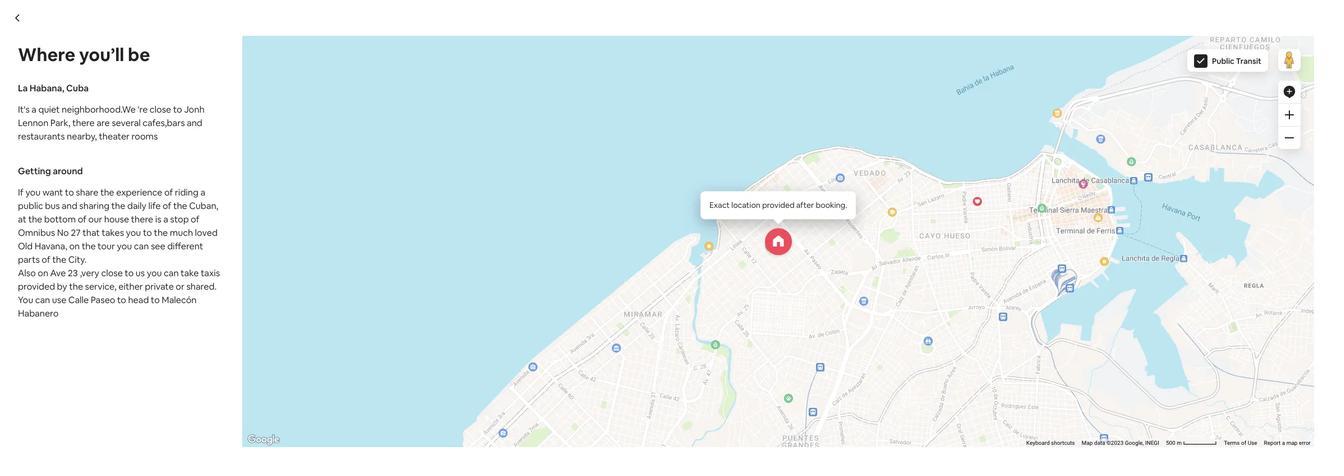 Task type: describe. For each thing, give the bounding box(es) containing it.
data for map data ©2023 inegi
[[781, 282, 792, 288]]

2 vertical spatial and
[[710, 328, 725, 339]]

500 m button for map data ©2023 google, inegi
[[1163, 440, 1221, 448]]

it's a quiet neighborhood.we 're close to jonh lennon park, there are several cafes,bars and restaurants nearby, theater rooms inside where you'll be dialog
[[18, 104, 205, 143]]

the up sharing
[[100, 187, 114, 199]]

google image
[[245, 433, 282, 448]]

our
[[88, 214, 102, 226]]

inegi inside where you'll be dialog
[[1146, 440, 1160, 447]]

or
[[176, 281, 185, 293]]

house
[[352, 443, 379, 454]]

the down is
[[154, 227, 168, 239]]

map for map data ©2023 inegi
[[953, 282, 964, 288]]

keyboard shortcuts button for map data ©2023 inegi
[[713, 281, 761, 289]]

23
[[68, 268, 78, 279]]

where
[[18, 43, 75, 66]]

nearby, inside where you'll be dialog
[[67, 131, 97, 143]]

2 vertical spatial there
[[595, 328, 617, 339]]

riding
[[175, 187, 199, 199]]

the up ave
[[52, 254, 66, 266]]

0 horizontal spatial there
[[72, 117, 95, 129]]

error for map data ©2023 inegi
[[965, 282, 977, 288]]

the up calle
[[69, 281, 83, 293]]

safety & property
[[565, 443, 640, 454]]

1 horizontal spatial jonh
[[518, 328, 539, 339]]

safety
[[565, 443, 592, 454]]

that
[[83, 227, 100, 239]]

data for map data ©2023 google, inegi
[[1095, 440, 1106, 447]]

add a place to the map image
[[1283, 85, 1297, 99]]

tour
[[98, 241, 115, 252]]

omnibus
[[18, 227, 55, 239]]

&
[[594, 443, 600, 454]]

a inside it's a quiet neighborhood.we 're close to jonh lennon park, there are several cafes,bars and restaurants nearby, theater rooms
[[32, 104, 36, 116]]

1 vertical spatial on
[[38, 268, 48, 279]]

house
[[104, 214, 129, 226]]

quiet inside where you'll be dialog
[[38, 104, 60, 116]]

1 horizontal spatial close
[[150, 104, 171, 116]]

cuban,
[[189, 200, 218, 212]]

restaurants inside where you'll be dialog
[[18, 131, 65, 143]]

1 horizontal spatial are
[[619, 328, 632, 339]]

at
[[18, 214, 26, 226]]

©2023 for google,
[[1107, 440, 1124, 447]]

map data ©2023 inegi
[[768, 282, 826, 288]]

the down that
[[82, 241, 96, 252]]

're inside where you'll be dialog
[[138, 104, 148, 116]]

you right if
[[25, 187, 41, 199]]

public
[[1212, 56, 1235, 66]]

provided
[[18, 281, 55, 293]]

head
[[128, 295, 149, 306]]

if
[[18, 187, 24, 199]]

1 vertical spatial it's
[[352, 328, 364, 339]]

share
[[76, 187, 98, 199]]

transit
[[1237, 56, 1262, 66]]

1 horizontal spatial theater
[[808, 328, 839, 339]]

bottom
[[44, 214, 76, 226]]

google map
showing 19 points of interest. including 1 saved point of interest. region
[[213, 0, 1333, 466]]

2 horizontal spatial close
[[484, 328, 505, 339]]

m for map data ©2023 google, inegi
[[1177, 440, 1182, 447]]

1 horizontal spatial on
[[69, 241, 80, 252]]

ave
[[50, 268, 66, 279]]

1 vertical spatial can
[[164, 268, 179, 279]]

malecón
[[162, 295, 197, 306]]

see
[[151, 241, 165, 252]]

shortcuts for map data ©2023 google, inegi
[[1051, 440, 1075, 447]]

google,
[[1125, 440, 1144, 447]]

you'll
[[79, 43, 124, 66]]

500 for map data ©2023 inegi
[[832, 282, 842, 288]]

bus
[[45, 200, 60, 212]]

keyboard for map data ©2023 google, inegi
[[1027, 440, 1050, 447]]

house rules
[[352, 443, 401, 454]]

1 horizontal spatial it's a quiet neighborhood.we 're close to jonh lennon park, there are several cafes,bars and restaurants nearby, theater rooms
[[352, 328, 867, 339]]

getting
[[18, 166, 51, 177]]

,very
[[80, 268, 99, 279]]

private
[[145, 281, 174, 293]]

life
[[148, 200, 161, 212]]

property
[[602, 443, 640, 454]]

rules
[[381, 443, 401, 454]]

1 vertical spatial neighborhood.we
[[396, 328, 470, 339]]

cancellation policy
[[777, 443, 857, 454]]

1 horizontal spatial park,
[[573, 328, 593, 339]]

cancellation
[[777, 443, 830, 454]]

terms for map data ©2023 inegi
[[890, 282, 906, 288]]

1 horizontal spatial rooms
[[841, 328, 867, 339]]

report a map error for map data ©2023 inegi
[[930, 282, 977, 288]]

different
[[167, 241, 203, 252]]

be
[[128, 43, 150, 66]]

1 vertical spatial cafes,bars
[[665, 328, 708, 339]]

use for map data ©2023 google, inegi
[[1248, 440, 1258, 447]]

terms of use for map data ©2023 inegi
[[890, 282, 924, 288]]

terms for map data ©2023 google, inegi
[[1225, 440, 1240, 447]]

1 vertical spatial lennon
[[541, 328, 571, 339]]

the right at
[[28, 214, 42, 226]]

cafes,bars inside where you'll be dialog
[[143, 117, 185, 129]]

la
[[18, 82, 28, 94]]

2 vertical spatial can
[[35, 295, 50, 306]]

shortcuts for map data ©2023 inegi
[[738, 282, 761, 288]]

rooms inside where you'll be dialog
[[132, 131, 158, 143]]

zoom in image
[[951, 94, 960, 103]]

neighborhood.we inside it's a quiet neighborhood.we 're close to jonh lennon park, there are several cafes,bars and restaurants nearby, theater rooms
[[62, 104, 136, 116]]

several inside where you'll be dialog
[[112, 117, 141, 129]]

daily
[[127, 200, 146, 212]]

0 horizontal spatial inegi
[[811, 282, 826, 288]]

report for map data ©2023 inegi
[[930, 282, 947, 288]]

1 vertical spatial nearby,
[[776, 328, 806, 339]]

is
[[155, 214, 161, 226]]

city.
[[68, 254, 87, 266]]

calle
[[68, 295, 89, 306]]



Task type: locate. For each thing, give the bounding box(es) containing it.
1 vertical spatial several
[[634, 328, 663, 339]]

map for map data ©2023 inegi
[[768, 282, 779, 288]]

report for map data ©2023 google, inegi
[[1264, 440, 1281, 447]]

keyboard shortcuts inside where you'll be dialog
[[1027, 440, 1075, 447]]

0 vertical spatial map
[[953, 282, 964, 288]]

1 vertical spatial 500 m
[[1166, 440, 1184, 447]]

it's a quiet neighborhood.we 're close to jonh lennon park, there are several cafes,bars and restaurants nearby, theater rooms
[[18, 104, 205, 143], [352, 328, 867, 339]]

habana,
[[30, 82, 64, 94]]

0 horizontal spatial error
[[965, 282, 977, 288]]

1 vertical spatial it's a quiet neighborhood.we 're close to jonh lennon park, there are several cafes,bars and restaurants nearby, theater rooms
[[352, 328, 867, 339]]

1 vertical spatial error
[[1299, 440, 1311, 447]]

500 m
[[832, 282, 849, 288], [1166, 440, 1184, 447]]

also
[[18, 268, 36, 279]]

where you'll be
[[18, 43, 150, 66]]

and
[[187, 117, 202, 129], [62, 200, 77, 212], [710, 328, 725, 339]]

map inside where you'll be dialog
[[1082, 440, 1093, 447]]

terms
[[890, 282, 906, 288], [1225, 440, 1240, 447]]

terms of use for map data ©2023 google, inegi
[[1225, 440, 1258, 447]]

terms of use inside where you'll be dialog
[[1225, 440, 1258, 447]]

are
[[97, 117, 110, 129], [619, 328, 632, 339]]

nearby, down the map data ©2023 inegi
[[776, 328, 806, 339]]

0 horizontal spatial keyboard
[[713, 282, 736, 288]]

1 vertical spatial 're
[[472, 328, 482, 339]]

1 vertical spatial quiet
[[373, 328, 394, 339]]

0 horizontal spatial 500 m button
[[829, 281, 887, 289]]

on down 27
[[69, 241, 80, 252]]

500 m for map data ©2023 google, inegi
[[1166, 440, 1184, 447]]

500 m for map data ©2023 inegi
[[832, 282, 849, 288]]

1 horizontal spatial data
[[1095, 440, 1106, 447]]

theater
[[99, 131, 130, 143], [808, 328, 839, 339]]

1 vertical spatial 500
[[1166, 440, 1176, 447]]

error inside where you'll be dialog
[[1299, 440, 1311, 447]]

close inside if you want to share the experience of riding a public bus and sharing the daily life of the cuban, at the bottom of our house there is a stop of omnibus no 27 that takes you to the much loved old havana, on the tour you can see different parts of the city. also on ave 23 ,very close to us you can take taxis provided by the service, either private or shared. you can use calle paseo to head to malecón habanero
[[101, 268, 123, 279]]

0 vertical spatial it's a quiet neighborhood.we 're close to jonh lennon park, there are several cafes,bars and restaurants nearby, theater rooms
[[18, 104, 205, 143]]

1 horizontal spatial terms of use link
[[1225, 440, 1258, 447]]

cafes,bars
[[143, 117, 185, 129], [665, 328, 708, 339]]

google map
showing 13 points of interest. including 1 saved point of interest. region
[[245, 0, 1107, 392]]

500 m right 'google,'
[[1166, 440, 1184, 447]]

and inside if you want to share the experience of riding a public bus and sharing the daily life of the cuban, at the bottom of our house there is a stop of omnibus no 27 that takes you to the much loved old havana, on the tour you can see different parts of the city. also on ave 23 ,very close to us you can take taxis provided by the service, either private or shared. you can use calle paseo to head to malecón habanero
[[62, 200, 77, 212]]

there
[[72, 117, 95, 129], [131, 214, 153, 226], [595, 328, 617, 339]]

lennon inside it's a quiet neighborhood.we 're close to jonh lennon park, there are several cafes,bars and restaurants nearby, theater rooms
[[18, 117, 48, 129]]

1 horizontal spatial shortcuts
[[1051, 440, 1075, 447]]

1 horizontal spatial several
[[634, 328, 663, 339]]

1 horizontal spatial quiet
[[373, 328, 394, 339]]

parts
[[18, 254, 40, 266]]

can left see
[[134, 241, 149, 252]]

1 horizontal spatial keyboard
[[1027, 440, 1050, 447]]

you
[[18, 295, 33, 306]]

where you'll be dialog
[[0, 0, 1333, 466]]

2 horizontal spatial can
[[164, 268, 179, 279]]

1 horizontal spatial map
[[1287, 440, 1298, 447]]

report a map error for map data ©2023 google, inegi
[[1264, 440, 1311, 447]]

data left 'google,'
[[1095, 440, 1106, 447]]

0 horizontal spatial are
[[97, 117, 110, 129]]

lennon
[[18, 117, 48, 129], [541, 328, 571, 339]]

policy
[[832, 443, 857, 454]]

0 vertical spatial several
[[112, 117, 141, 129]]

0 vertical spatial can
[[134, 241, 149, 252]]

data down 'your stay location, map pin' image
[[781, 282, 792, 288]]

havana,
[[35, 241, 67, 252]]

m inside where you'll be dialog
[[1177, 440, 1182, 447]]

much
[[170, 227, 193, 239]]

public
[[18, 200, 43, 212]]

if you want to share the experience of riding a public bus and sharing the daily life of the cuban, at the bottom of our house there is a stop of omnibus no 27 that takes you to the much loved old havana, on the tour you can see different parts of the city. also on ave 23 ,very close to us you can take taxis provided by the service, either private or shared. you can use calle paseo to head to malecón habanero
[[18, 187, 220, 320]]

1 vertical spatial report a map error
[[1264, 440, 1311, 447]]

are inside where you'll be dialog
[[97, 117, 110, 129]]

you
[[25, 187, 41, 199], [126, 227, 141, 239], [117, 241, 132, 252], [147, 268, 162, 279]]

keyboard for map data ©2023 inegi
[[713, 282, 736, 288]]

neighborhood.we
[[62, 104, 136, 116], [396, 328, 470, 339]]

your stay location, map pin image
[[765, 229, 792, 255]]

error
[[965, 282, 977, 288], [1299, 440, 1311, 447]]

jonh inside it's a quiet neighborhood.we 're close to jonh lennon park, there are several cafes,bars and restaurants nearby, theater rooms
[[184, 104, 205, 116]]

nearby,
[[67, 131, 97, 143], [776, 328, 806, 339]]

either
[[119, 281, 143, 293]]

1 vertical spatial park,
[[573, 328, 593, 339]]

keyboard shortcuts button inside where you'll be dialog
[[1027, 440, 1075, 448]]

map left 'google,'
[[1082, 440, 1093, 447]]

500 inside where you'll be dialog
[[1166, 440, 1176, 447]]

500 m inside where you'll be dialog
[[1166, 440, 1184, 447]]

0 vertical spatial ©2023
[[793, 282, 810, 288]]

drag pegman onto the map to open street view image
[[945, 33, 967, 55]]

0 vertical spatial jonh
[[184, 104, 205, 116]]

m for map data ©2023 inegi
[[843, 282, 848, 288]]

0 horizontal spatial on
[[38, 268, 48, 279]]

to
[[173, 104, 182, 116], [65, 187, 74, 199], [143, 227, 152, 239], [125, 268, 134, 279], [117, 295, 126, 306], [151, 295, 160, 306], [507, 328, 516, 339]]

0 horizontal spatial data
[[781, 282, 792, 288]]

2 horizontal spatial and
[[710, 328, 725, 339]]

0 vertical spatial report a map error link
[[930, 282, 977, 288]]

drag pegman onto the map to open street view image
[[1279, 49, 1301, 71]]

1 vertical spatial 500 m button
[[1163, 440, 1221, 448]]

500 right the map data ©2023 inegi
[[832, 282, 842, 288]]

it's inside where you'll be dialog
[[18, 104, 30, 116]]

0 horizontal spatial 500
[[832, 282, 842, 288]]

data
[[781, 282, 792, 288], [1095, 440, 1106, 447]]

0 horizontal spatial it's
[[18, 104, 30, 116]]

shortcuts inside where you'll be dialog
[[1051, 440, 1075, 447]]

park,
[[50, 117, 70, 129], [573, 328, 593, 339]]

1 vertical spatial shortcuts
[[1051, 440, 1075, 447]]

0 horizontal spatial nearby,
[[67, 131, 97, 143]]

old
[[18, 241, 33, 252]]

0 horizontal spatial ©2023
[[793, 282, 810, 288]]

stop
[[170, 214, 189, 226]]

0 horizontal spatial lennon
[[18, 117, 48, 129]]

0 vertical spatial it's
[[18, 104, 30, 116]]

terms of use link for map data ©2023 inegi
[[890, 282, 924, 288]]

you right 'us'
[[147, 268, 162, 279]]

1 vertical spatial use
[[1248, 440, 1258, 447]]

report a map error link
[[930, 282, 977, 288], [1264, 440, 1311, 447]]

0 horizontal spatial shortcuts
[[738, 282, 761, 288]]

1 horizontal spatial terms
[[1225, 440, 1240, 447]]

keyboard shortcuts button
[[713, 281, 761, 289], [1027, 440, 1075, 448]]

map for map data ©2023 google, inegi
[[1082, 440, 1093, 447]]

1 horizontal spatial neighborhood.we
[[396, 328, 470, 339]]

keyboard shortcuts
[[713, 282, 761, 288], [1027, 440, 1075, 447]]

zoom in image
[[1285, 111, 1294, 120]]

of
[[164, 187, 173, 199], [163, 200, 171, 212], [78, 214, 86, 226], [191, 214, 200, 226], [42, 254, 50, 266], [908, 282, 913, 288], [1242, 440, 1247, 447]]

public transit
[[1212, 56, 1262, 66]]

0 horizontal spatial m
[[843, 282, 848, 288]]

experience
[[116, 187, 162, 199]]

1 vertical spatial are
[[619, 328, 632, 339]]

1 horizontal spatial ©2023
[[1107, 440, 1124, 447]]

close
[[150, 104, 171, 116], [101, 268, 123, 279], [484, 328, 505, 339]]

report a map error inside where you'll be dialog
[[1264, 440, 1311, 447]]

terms inside where you'll be dialog
[[1225, 440, 1240, 447]]

habanero
[[18, 308, 59, 320]]

0 horizontal spatial it's a quiet neighborhood.we 're close to jonh lennon park, there are several cafes,bars and restaurants nearby, theater rooms
[[18, 104, 205, 143]]

paseo
[[91, 295, 115, 306]]

quiet
[[38, 104, 60, 116], [373, 328, 394, 339]]

map down 'your stay location, map pin' image
[[768, 282, 779, 288]]

the
[[100, 187, 114, 199], [111, 200, 125, 212], [173, 200, 187, 212], [28, 214, 42, 226], [154, 227, 168, 239], [82, 241, 96, 252], [52, 254, 66, 266], [69, 281, 83, 293]]

report
[[930, 282, 947, 288], [1264, 440, 1281, 447]]

keyboard inside where you'll be dialog
[[1027, 440, 1050, 447]]

1 horizontal spatial can
[[134, 241, 149, 252]]

report a map error link for map data ©2023 google, inegi
[[1264, 440, 1311, 447]]

0 vertical spatial lennon
[[18, 117, 48, 129]]

500 m button
[[829, 281, 887, 289], [1163, 440, 1221, 448]]

on up "provided"
[[38, 268, 48, 279]]

0 horizontal spatial report a map error link
[[930, 282, 977, 288]]

0 vertical spatial and
[[187, 117, 202, 129]]

taxis
[[201, 268, 220, 279]]

0 horizontal spatial report
[[930, 282, 947, 288]]

1 vertical spatial inegi
[[1146, 440, 1160, 447]]

can up habanero
[[35, 295, 50, 306]]

error for map data ©2023 google, inegi
[[1299, 440, 1311, 447]]

0 vertical spatial use
[[914, 282, 924, 288]]

jonh
[[184, 104, 205, 116], [518, 328, 539, 339]]

nearby, up around
[[67, 131, 97, 143]]

report a map error link for map data ©2023 inegi
[[930, 282, 977, 288]]

1 vertical spatial there
[[131, 214, 153, 226]]

0 vertical spatial shortcuts
[[738, 282, 761, 288]]

park, inside where you'll be dialog
[[50, 117, 70, 129]]

you right takes
[[126, 227, 141, 239]]

©2023 inside where you'll be dialog
[[1107, 440, 1124, 447]]

terms of use link inside where you'll be dialog
[[1225, 440, 1258, 447]]

us
[[136, 268, 145, 279]]

500 right 'google,'
[[1166, 440, 1176, 447]]

keyboard shortcuts for map data ©2023 inegi
[[713, 282, 761, 288]]

27
[[71, 227, 81, 239]]

1 vertical spatial data
[[1095, 440, 1106, 447]]

report inside where you'll be dialog
[[1264, 440, 1281, 447]]

0 horizontal spatial map
[[768, 282, 779, 288]]

take
[[181, 268, 199, 279]]

want
[[42, 187, 63, 199]]

m right 'google,'
[[1177, 440, 1182, 447]]

service,
[[85, 281, 117, 293]]

terms of use
[[890, 282, 924, 288], [1225, 440, 1258, 447]]

keyboard
[[713, 282, 736, 288], [1027, 440, 1050, 447]]

're
[[138, 104, 148, 116], [472, 328, 482, 339]]

1 vertical spatial ©2023
[[1107, 440, 1124, 447]]

500 for map data ©2023 google, inegi
[[1166, 440, 1176, 447]]

0 vertical spatial keyboard shortcuts
[[713, 282, 761, 288]]

getting around
[[18, 166, 83, 177]]

500 m right the map data ©2023 inegi
[[832, 282, 849, 288]]

1 horizontal spatial it's
[[352, 328, 364, 339]]

zoom out image
[[1285, 134, 1294, 143]]

keyboard shortcuts button for map data ©2023 google, inegi
[[1027, 440, 1075, 448]]

use
[[914, 282, 924, 288], [1248, 440, 1258, 447]]

©2023 for inegi
[[793, 282, 810, 288]]

the up house
[[111, 200, 125, 212]]

map inside where you'll be dialog
[[1287, 440, 1298, 447]]

1 horizontal spatial map
[[1082, 440, 1093, 447]]

1 vertical spatial keyboard
[[1027, 440, 1050, 447]]

1 horizontal spatial keyboard shortcuts
[[1027, 440, 1075, 447]]

inegi
[[811, 282, 826, 288], [1146, 440, 1160, 447]]

1 horizontal spatial report
[[1264, 440, 1281, 447]]

terms of use link for map data ©2023 google, inegi
[[1225, 440, 1258, 447]]

500 m button for map data ©2023 inegi
[[829, 281, 887, 289]]

la habana, cuba
[[18, 82, 89, 94]]

1 vertical spatial rooms
[[841, 328, 867, 339]]

0 vertical spatial inegi
[[811, 282, 826, 288]]

map for map data ©2023 google, inegi
[[1287, 440, 1298, 447]]

use for map data ©2023 inegi
[[914, 282, 924, 288]]

map data ©2023 google, inegi
[[1082, 440, 1160, 447]]

0 vertical spatial theater
[[99, 131, 130, 143]]

©2023
[[793, 282, 810, 288], [1107, 440, 1124, 447]]

500 m button inside where you'll be dialog
[[1163, 440, 1221, 448]]

rooms
[[132, 131, 158, 143], [841, 328, 867, 339]]

m right the map data ©2023 inegi
[[843, 282, 848, 288]]

use
[[52, 295, 66, 306]]

takes
[[102, 227, 124, 239]]

1 vertical spatial report a map error link
[[1264, 440, 1311, 447]]

1 horizontal spatial and
[[187, 117, 202, 129]]

no
[[57, 227, 69, 239]]

1 vertical spatial terms of use link
[[1225, 440, 1258, 447]]

1 horizontal spatial terms of use
[[1225, 440, 1258, 447]]

2 horizontal spatial there
[[595, 328, 617, 339]]

0 vertical spatial 500
[[832, 282, 842, 288]]

0 vertical spatial report
[[930, 282, 947, 288]]

1 vertical spatial terms of use
[[1225, 440, 1258, 447]]

theater inside where you'll be dialog
[[99, 131, 130, 143]]

terms of use link
[[890, 282, 924, 288], [1225, 440, 1258, 447]]

by
[[57, 281, 67, 293]]

loved
[[195, 227, 218, 239]]

0 horizontal spatial can
[[35, 295, 50, 306]]

you down takes
[[117, 241, 132, 252]]

there inside if you want to share the experience of riding a public bus and sharing the daily life of the cuban, at the bottom of our house there is a stop of omnibus no 27 that takes you to the much loved old havana, on the tour you can see different parts of the city. also on ave 23 ,very close to us you can take taxis provided by the service, either private or shared. you can use calle paseo to head to malecón habanero
[[131, 214, 153, 226]]

m
[[843, 282, 848, 288], [1177, 440, 1182, 447]]

use inside where you'll be dialog
[[1248, 440, 1258, 447]]

shortcuts
[[738, 282, 761, 288], [1051, 440, 1075, 447]]

1 horizontal spatial 500
[[1166, 440, 1176, 447]]

0 vertical spatial terms of use link
[[890, 282, 924, 288]]

it's
[[18, 104, 30, 116], [352, 328, 364, 339]]

0 vertical spatial 're
[[138, 104, 148, 116]]

1 vertical spatial m
[[1177, 440, 1182, 447]]

1 vertical spatial jonh
[[518, 328, 539, 339]]

0 horizontal spatial several
[[112, 117, 141, 129]]

0 vertical spatial on
[[69, 241, 80, 252]]

0 horizontal spatial and
[[62, 200, 77, 212]]

0 horizontal spatial cafes,bars
[[143, 117, 185, 129]]

can up or
[[164, 268, 179, 279]]

around
[[53, 166, 83, 177]]

0 vertical spatial park,
[[50, 117, 70, 129]]

1 horizontal spatial restaurants
[[727, 328, 774, 339]]

keyboard shortcuts for map data ©2023 google, inegi
[[1027, 440, 1075, 447]]

the up stop
[[173, 200, 187, 212]]

can
[[134, 241, 149, 252], [164, 268, 179, 279], [35, 295, 50, 306]]

sharing
[[79, 200, 109, 212]]

data inside where you'll be dialog
[[1095, 440, 1106, 447]]

1 horizontal spatial cafes,bars
[[665, 328, 708, 339]]

0 horizontal spatial jonh
[[184, 104, 205, 116]]

0 vertical spatial data
[[781, 282, 792, 288]]

0 vertical spatial report a map error
[[930, 282, 977, 288]]

cuba
[[66, 82, 89, 94]]

shared.
[[186, 281, 217, 293]]



Task type: vqa. For each thing, say whether or not it's contained in the screenshot.
Public Transit
yes



